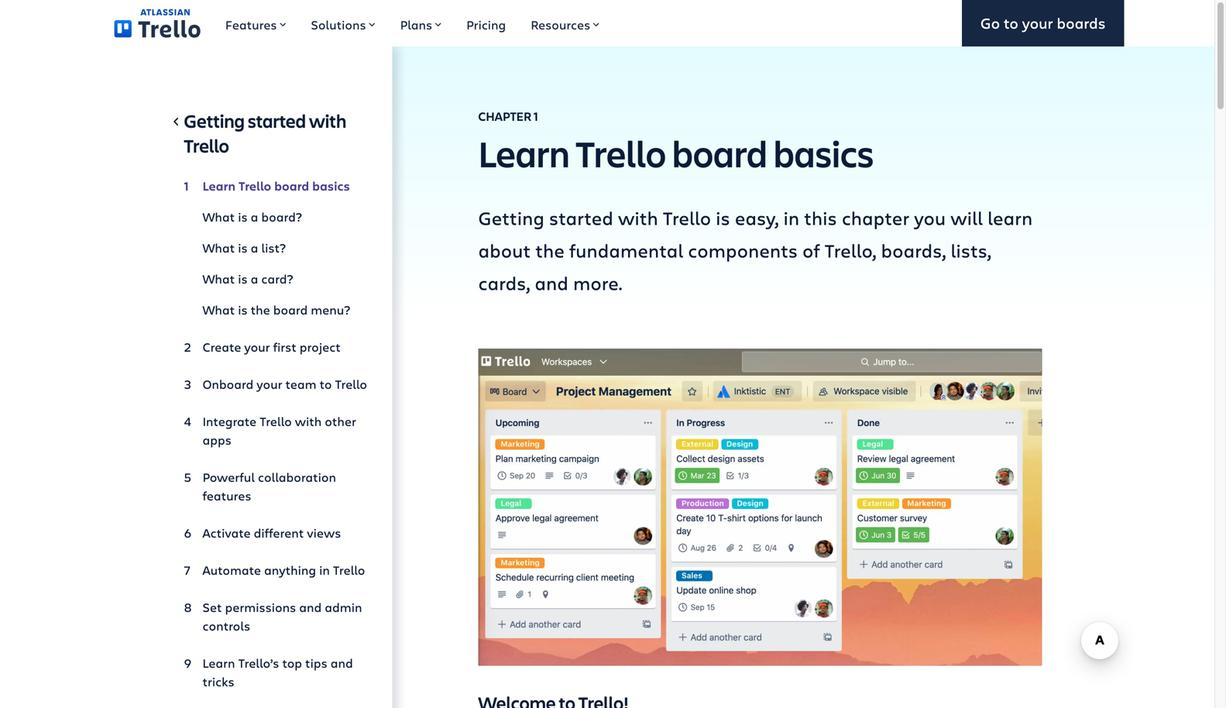 Task type: locate. For each thing, give the bounding box(es) containing it.
activate
[[203, 525, 251, 541]]

is up what is a list?
[[238, 208, 248, 225]]

1 vertical spatial the
[[251, 301, 270, 318]]

what up create
[[203, 301, 235, 318]]

0 vertical spatial in
[[784, 205, 800, 230]]

your left boards
[[1023, 13, 1054, 33]]

started up learn trello board basics
[[248, 108, 306, 133]]

3 what from the top
[[203, 270, 235, 287]]

learn for learn trello's top tips and tricks
[[203, 655, 235, 671]]

basics inside the "chapter 1 learn trello board basics"
[[774, 129, 874, 178]]

card?
[[261, 270, 293, 287]]

basics up this
[[774, 129, 874, 178]]

the down what is a card?
[[251, 301, 270, 318]]

pricing link
[[454, 0, 519, 46]]

what is the board menu? link
[[184, 294, 368, 325]]

2 horizontal spatial and
[[535, 270, 569, 295]]

a left list?
[[251, 239, 258, 256]]

admin
[[325, 599, 362, 616]]

learn inside learn trello's top tips and tricks
[[203, 655, 235, 671]]

0 horizontal spatial getting
[[184, 108, 245, 133]]

getting inside the getting started with trello
[[184, 108, 245, 133]]

what is a board? link
[[184, 201, 368, 232]]

basics inside learn trello board basics link
[[312, 177, 350, 194]]

in left this
[[784, 205, 800, 230]]

a left card?
[[251, 270, 258, 287]]

powerful collaboration features
[[203, 469, 336, 504]]

what down what is a list?
[[203, 270, 235, 287]]

learn down 1
[[479, 129, 570, 178]]

board up "board?" at the left of the page
[[274, 177, 309, 194]]

boards
[[1057, 13, 1106, 33]]

1 horizontal spatial and
[[331, 655, 353, 671]]

1 vertical spatial a
[[251, 239, 258, 256]]

learn for learn trello board basics
[[203, 177, 236, 194]]

1 vertical spatial your
[[244, 339, 270, 355]]

trello inside the "chapter 1 learn trello board basics"
[[576, 129, 666, 178]]

features
[[225, 16, 277, 33]]

chapter
[[479, 108, 532, 124]]

0 horizontal spatial the
[[251, 301, 270, 318]]

the
[[536, 238, 565, 263], [251, 301, 270, 318]]

with inside getting started with trello is easy, in this chapter you will learn about the fundamental components of trello, boards, lists, cards, and more.
[[618, 205, 658, 230]]

1 horizontal spatial started
[[549, 205, 614, 230]]

a
[[251, 208, 258, 225], [251, 239, 258, 256], [251, 270, 258, 287]]

with
[[309, 108, 347, 133], [618, 205, 658, 230], [295, 413, 322, 430]]

0 vertical spatial and
[[535, 270, 569, 295]]

list?
[[261, 239, 286, 256]]

0 vertical spatial to
[[1004, 13, 1019, 33]]

learn up what is a board?
[[203, 177, 236, 194]]

with inside the getting started with trello
[[309, 108, 347, 133]]

in inside getting started with trello is easy, in this chapter you will learn about the fundamental components of trello, boards, lists, cards, and more.
[[784, 205, 800, 230]]

0 horizontal spatial started
[[248, 108, 306, 133]]

a view of a trello board image
[[479, 349, 1043, 666]]

with inside integrate trello with other apps
[[295, 413, 322, 430]]

to
[[1004, 13, 1019, 33], [320, 376, 332, 392]]

1 horizontal spatial getting
[[479, 205, 545, 230]]

started inside the getting started with trello
[[248, 108, 306, 133]]

to right go
[[1004, 13, 1019, 33]]

more.
[[573, 270, 623, 295]]

trello
[[576, 129, 666, 178], [184, 133, 229, 158], [239, 177, 271, 194], [663, 205, 711, 230], [335, 376, 367, 392], [260, 413, 292, 430], [333, 562, 365, 578]]

and
[[535, 270, 569, 295], [299, 599, 322, 616], [331, 655, 353, 671]]

learn up tricks
[[203, 655, 235, 671]]

and left more.
[[535, 270, 569, 295]]

is down what is a list?
[[238, 270, 248, 287]]

board down card?
[[273, 301, 308, 318]]

0 vertical spatial your
[[1023, 13, 1054, 33]]

1 vertical spatial in
[[319, 562, 330, 578]]

what up what is a card?
[[203, 239, 235, 256]]

apps
[[203, 432, 232, 448]]

what is the board menu?
[[203, 301, 350, 318]]

what is a card? link
[[184, 263, 368, 294]]

board up easy,
[[673, 129, 768, 178]]

what for what is the board menu?
[[203, 301, 235, 318]]

started inside getting started with trello is easy, in this chapter you will learn about the fundamental components of trello, boards, lists, cards, and more.
[[549, 205, 614, 230]]

your left first
[[244, 339, 270, 355]]

started for getting started with trello is easy, in this chapter you will learn about the fundamental components of trello, boards, lists, cards, and more.
[[549, 205, 614, 230]]

atlassian trello image
[[114, 9, 201, 38]]

trello inside integrate trello with other apps
[[260, 413, 292, 430]]

your left team
[[257, 376, 282, 392]]

and right tips
[[331, 655, 353, 671]]

is inside getting started with trello is easy, in this chapter you will learn about the fundamental components of trello, boards, lists, cards, and more.
[[716, 205, 731, 230]]

1 horizontal spatial in
[[784, 205, 800, 230]]

set permissions and admin controls
[[203, 599, 362, 634]]

is for list?
[[238, 239, 248, 256]]

is
[[716, 205, 731, 230], [238, 208, 248, 225], [238, 239, 248, 256], [238, 270, 248, 287], [238, 301, 248, 318]]

what is a card?
[[203, 270, 293, 287]]

trello inside getting started with trello is easy, in this chapter you will learn about the fundamental components of trello, boards, lists, cards, and more.
[[663, 205, 711, 230]]

create your first project link
[[184, 332, 368, 363]]

what up what is a list?
[[203, 208, 235, 225]]

controls
[[203, 618, 250, 634]]

onboard
[[203, 376, 254, 392]]

the inside what is the board menu? link
[[251, 301, 270, 318]]

0 horizontal spatial basics
[[312, 177, 350, 194]]

0 vertical spatial a
[[251, 208, 258, 225]]

what inside what is the board menu? link
[[203, 301, 235, 318]]

what inside what is a list? link
[[203, 239, 235, 256]]

go
[[981, 13, 1000, 33]]

is left easy,
[[716, 205, 731, 230]]

2 vertical spatial your
[[257, 376, 282, 392]]

getting inside getting started with trello is easy, in this chapter you will learn about the fundamental components of trello, boards, lists, cards, and more.
[[479, 205, 545, 230]]

0 horizontal spatial in
[[319, 562, 330, 578]]

a for card?
[[251, 270, 258, 287]]

2 vertical spatial with
[[295, 413, 322, 430]]

started up fundamental
[[549, 205, 614, 230]]

learn inside the "chapter 1 learn trello board basics"
[[479, 129, 570, 178]]

1 vertical spatial with
[[618, 205, 658, 230]]

2 a from the top
[[251, 239, 258, 256]]

features button
[[213, 0, 299, 46]]

to right team
[[320, 376, 332, 392]]

a for list?
[[251, 239, 258, 256]]

what is a list? link
[[184, 232, 368, 263]]

automate
[[203, 562, 261, 578]]

0 horizontal spatial to
[[320, 376, 332, 392]]

2 vertical spatial a
[[251, 270, 258, 287]]

0 vertical spatial getting
[[184, 108, 245, 133]]

integrate trello with other apps
[[203, 413, 356, 448]]

1
[[534, 108, 538, 124]]

plans button
[[388, 0, 454, 46]]

what is a list?
[[203, 239, 286, 256]]

what inside what is a card? link
[[203, 270, 235, 287]]

in right the anything
[[319, 562, 330, 578]]

the right the about
[[536, 238, 565, 263]]

1 vertical spatial and
[[299, 599, 322, 616]]

of
[[803, 238, 820, 263]]

1 vertical spatial to
[[320, 376, 332, 392]]

3 a from the top
[[251, 270, 258, 287]]

powerful
[[203, 469, 255, 485]]

basics
[[774, 129, 874, 178], [312, 177, 350, 194]]

started
[[248, 108, 306, 133], [549, 205, 614, 230]]

0 vertical spatial the
[[536, 238, 565, 263]]

automate anything in trello
[[203, 562, 365, 578]]

different
[[254, 525, 304, 541]]

1 a from the top
[[251, 208, 258, 225]]

board inside the "chapter 1 learn trello board basics"
[[673, 129, 768, 178]]

is left list?
[[238, 239, 248, 256]]

1 vertical spatial started
[[549, 205, 614, 230]]

is down what is a card?
[[238, 301, 248, 318]]

learn
[[988, 205, 1033, 230]]

0 horizontal spatial and
[[299, 599, 322, 616]]

2 what from the top
[[203, 239, 235, 256]]

learn trello's top tips and tricks link
[[184, 648, 368, 697]]

integrate
[[203, 413, 257, 430]]

1 horizontal spatial the
[[536, 238, 565, 263]]

1 horizontal spatial basics
[[774, 129, 874, 178]]

collaboration
[[258, 469, 336, 485]]

and left admin
[[299, 599, 322, 616]]

go to your boards
[[981, 13, 1106, 33]]

in
[[784, 205, 800, 230], [319, 562, 330, 578]]

1 vertical spatial getting
[[479, 205, 545, 230]]

0 vertical spatial with
[[309, 108, 347, 133]]

your
[[1023, 13, 1054, 33], [244, 339, 270, 355], [257, 376, 282, 392]]

basics up what is a board? link
[[312, 177, 350, 194]]

first
[[273, 339, 297, 355]]

2 vertical spatial and
[[331, 655, 353, 671]]

you
[[915, 205, 946, 230]]

onboard your team to trello link
[[184, 369, 368, 400]]

permissions
[[225, 599, 296, 616]]

with for getting started with trello is easy, in this chapter you will learn about the fundamental components of trello, boards, lists, cards, and more.
[[618, 205, 658, 230]]

4 what from the top
[[203, 301, 235, 318]]

what
[[203, 208, 235, 225], [203, 239, 235, 256], [203, 270, 235, 287], [203, 301, 235, 318]]

learn trello board basics
[[203, 177, 350, 194]]

getting
[[184, 108, 245, 133], [479, 205, 545, 230]]

1 horizontal spatial to
[[1004, 13, 1019, 33]]

board
[[673, 129, 768, 178], [274, 177, 309, 194], [273, 301, 308, 318]]

1 what from the top
[[203, 208, 235, 225]]

is for card?
[[238, 270, 248, 287]]

a left "board?" at the left of the page
[[251, 208, 258, 225]]

what inside what is a board? link
[[203, 208, 235, 225]]

0 vertical spatial started
[[248, 108, 306, 133]]



Task type: describe. For each thing, give the bounding box(es) containing it.
menu?
[[311, 301, 350, 318]]

resources button
[[519, 0, 612, 46]]

integrate trello with other apps link
[[184, 406, 368, 456]]

pricing
[[467, 16, 506, 33]]

onboard your team to trello
[[203, 376, 367, 392]]

and inside learn trello's top tips and tricks
[[331, 655, 353, 671]]

team
[[286, 376, 317, 392]]

with for integrate trello with other apps
[[295, 413, 322, 430]]

this
[[804, 205, 838, 230]]

other
[[325, 413, 356, 430]]

set permissions and admin controls link
[[184, 592, 368, 642]]

with for getting started with trello
[[309, 108, 347, 133]]

trello,
[[825, 238, 877, 263]]

components
[[688, 238, 798, 263]]

board?
[[261, 208, 302, 225]]

what is a board?
[[203, 208, 302, 225]]

your for onboard your team to trello
[[257, 376, 282, 392]]

automate anything in trello link
[[184, 555, 368, 586]]

solutions button
[[299, 0, 388, 46]]

views
[[307, 525, 341, 541]]

is for board?
[[238, 208, 248, 225]]

the inside getting started with trello is easy, in this chapter you will learn about the fundamental components of trello, boards, lists, cards, and more.
[[536, 238, 565, 263]]

powerful collaboration features link
[[184, 462, 368, 511]]

project
[[300, 339, 341, 355]]

learn trello's top tips and tricks
[[203, 655, 353, 690]]

chapter
[[842, 205, 910, 230]]

about
[[479, 238, 531, 263]]

what for what is a board?
[[203, 208, 235, 225]]

getting started with trello is easy, in this chapter you will learn about the fundamental components of trello, boards, lists, cards, and more.
[[479, 205, 1033, 295]]

your for create your first project
[[244, 339, 270, 355]]

set
[[203, 599, 222, 616]]

what for what is a card?
[[203, 270, 235, 287]]

cards,
[[479, 270, 530, 295]]

activate different views link
[[184, 518, 368, 549]]

activate different views
[[203, 525, 341, 541]]

chapter 1 learn trello board basics
[[479, 108, 874, 178]]

fundamental
[[570, 238, 684, 263]]

getting for getting started with trello is easy, in this chapter you will learn about the fundamental components of trello, boards, lists, cards, and more.
[[479, 205, 545, 230]]

create
[[203, 339, 241, 355]]

is for board
[[238, 301, 248, 318]]

boards,
[[881, 238, 946, 263]]

will
[[951, 205, 983, 230]]

solutions
[[311, 16, 366, 33]]

top
[[282, 655, 302, 671]]

resources
[[531, 16, 591, 33]]

features
[[203, 487, 251, 504]]

lists,
[[951, 238, 992, 263]]

getting started with trello link
[[184, 108, 368, 164]]

started for getting started with trello
[[248, 108, 306, 133]]

create your first project
[[203, 339, 341, 355]]

tips
[[305, 655, 328, 671]]

tricks
[[203, 673, 235, 690]]

anything
[[264, 562, 316, 578]]

easy,
[[735, 205, 779, 230]]

a for board?
[[251, 208, 258, 225]]

what for what is a list?
[[203, 239, 235, 256]]

and inside set permissions and admin controls
[[299, 599, 322, 616]]

learn trello board basics link
[[184, 170, 368, 201]]

trello inside the getting started with trello
[[184, 133, 229, 158]]

plans
[[400, 16, 432, 33]]

go to your boards link
[[962, 0, 1125, 46]]

getting for getting started with trello
[[184, 108, 245, 133]]

trello's
[[238, 655, 279, 671]]

and inside getting started with trello is easy, in this chapter you will learn about the fundamental components of trello, boards, lists, cards, and more.
[[535, 270, 569, 295]]

getting started with trello
[[184, 108, 347, 158]]



Task type: vqa. For each thing, say whether or not it's contained in the screenshot.
search icon
no



